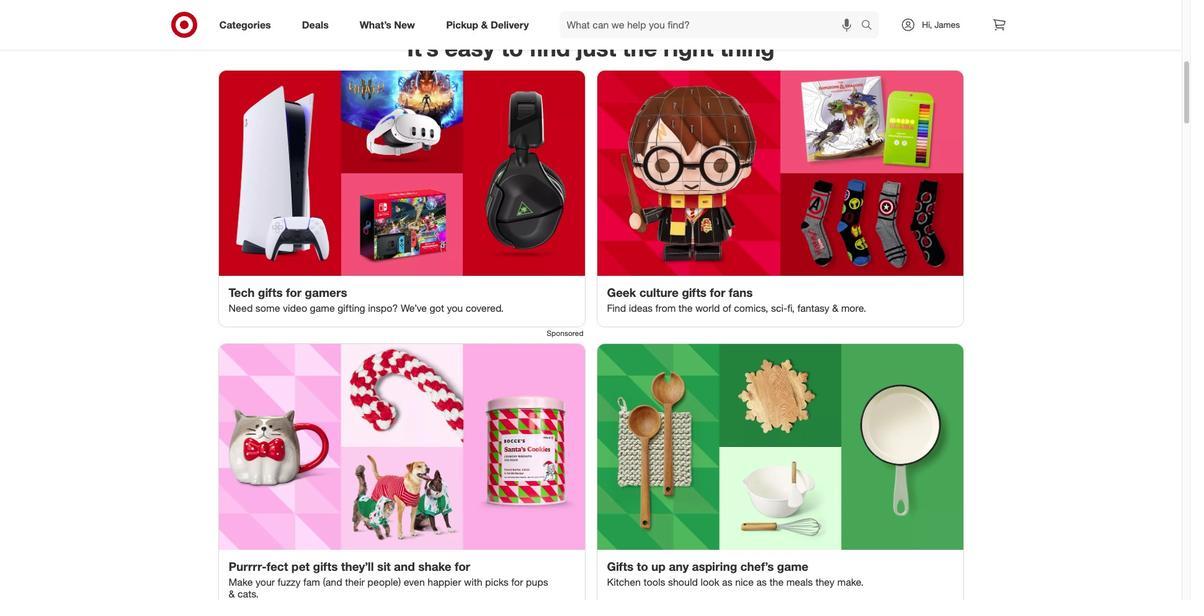 Task type: vqa. For each thing, say whether or not it's contained in the screenshot.
What's New
yes



Task type: describe. For each thing, give the bounding box(es) containing it.
they
[[816, 576, 835, 589]]

& inside the geek culture gifts for fans find ideas from the world of comics, sci-fi, fantasy & more.
[[832, 302, 839, 315]]

1 as from the left
[[722, 576, 733, 589]]

picks
[[485, 576, 509, 589]]

covered.
[[466, 302, 504, 315]]

gifts under $50 link
[[528, 0, 654, 15]]

purrrr-
[[229, 560, 267, 574]]

make.
[[837, 576, 864, 589]]

gifts inside purrrr-fect pet gifts they'll sit and shake for make your fuzzy fam (and their people) even happier with picks for pups & cats.
[[313, 560, 338, 574]]

pickup & delivery link
[[436, 11, 544, 38]]

inspo?
[[368, 302, 398, 315]]

the inside gifts to up any aspiring chef's game kitchen tools should look as nice as the meals they make.
[[770, 576, 784, 589]]

gifts to up any aspiring chef's game kitchen tools should look as nice as the meals they make.
[[607, 560, 864, 589]]

fans
[[729, 286, 753, 300]]

categories link
[[209, 11, 286, 38]]

comics,
[[734, 302, 768, 315]]

it's easy to find just the right thing
[[407, 34, 775, 62]]

got
[[430, 302, 444, 315]]

the inside the geek culture gifts for fans find ideas from the world of comics, sci-fi, fantasy & more.
[[679, 302, 693, 315]]

(and
[[323, 576, 342, 589]]

and
[[394, 560, 415, 574]]

to inside gifts to up any aspiring chef's game kitchen tools should look as nice as the meals they make.
[[637, 560, 648, 574]]

geek culture gifts for fans find ideas from the world of comics, sci-fi, fantasy & more.
[[607, 286, 866, 315]]

easy
[[445, 34, 495, 62]]

tech gifts for gamers need some video game gifting inspo? we've got you covered.
[[229, 286, 504, 315]]

& cats.
[[229, 588, 259, 601]]

meals
[[787, 576, 813, 589]]

culture
[[640, 286, 679, 300]]

0 horizontal spatial &
[[481, 18, 488, 31]]

their
[[345, 576, 365, 589]]

search button
[[856, 11, 886, 41]]

find
[[607, 302, 626, 315]]

aspiring
[[692, 560, 737, 574]]

what's new link
[[349, 11, 431, 38]]

james
[[935, 19, 960, 30]]

gifts under $100 link
[[654, 0, 781, 15]]

pickup & delivery
[[446, 18, 529, 31]]

of
[[723, 302, 731, 315]]

for up with
[[455, 560, 470, 574]]

for left pups
[[511, 576, 523, 589]]

deals link
[[291, 11, 344, 38]]

just
[[577, 34, 616, 62]]

tech
[[229, 286, 255, 300]]

all gifts link
[[781, 0, 908, 15]]

$50
[[607, 3, 621, 14]]

tools
[[644, 576, 665, 589]]

under for $100
[[706, 3, 729, 14]]

gifts inside all gifts link
[[841, 3, 860, 14]]

sci-
[[771, 302, 788, 315]]



Task type: locate. For each thing, give the bounding box(es) containing it.
categories
[[219, 18, 271, 31]]

1 horizontal spatial the
[[679, 302, 693, 315]]

gifts up right
[[685, 3, 704, 14]]

make
[[229, 576, 253, 589]]

new
[[394, 18, 415, 31]]

gifts inside tech gifts for gamers need some video game gifting inspo? we've got you covered.
[[258, 286, 283, 300]]

0 horizontal spatial under
[[582, 3, 605, 14]]

gifts up some
[[258, 286, 283, 300]]

fi,
[[788, 302, 795, 315]]

1 vertical spatial game
[[777, 560, 809, 574]]

1 vertical spatial to
[[637, 560, 648, 574]]

what's new
[[360, 18, 415, 31]]

kitchen
[[607, 576, 641, 589]]

0 vertical spatial the
[[623, 34, 657, 62]]

0 vertical spatial game
[[310, 302, 335, 315]]

gifts up (and
[[313, 560, 338, 574]]

with
[[464, 576, 483, 589]]

as
[[722, 576, 733, 589], [757, 576, 767, 589]]

$100
[[731, 3, 750, 14]]

you
[[447, 302, 463, 315]]

2 under from the left
[[706, 3, 729, 14]]

thing
[[720, 34, 775, 62]]

gifts right all
[[841, 3, 860, 14]]

under
[[582, 3, 605, 14], [706, 3, 729, 14]]

any
[[669, 560, 689, 574]]

fantasy
[[798, 302, 830, 315]]

people)
[[368, 576, 401, 589]]

gifting
[[338, 302, 365, 315]]

0 horizontal spatial game
[[310, 302, 335, 315]]

what's
[[360, 18, 391, 31]]

game inside tech gifts for gamers need some video game gifting inspo? we've got you covered.
[[310, 302, 335, 315]]

for
[[286, 286, 302, 300], [710, 286, 726, 300], [455, 560, 470, 574], [511, 576, 523, 589]]

1 horizontal spatial gifts
[[313, 560, 338, 574]]

all
[[829, 3, 839, 14]]

under for $50
[[582, 3, 605, 14]]

purrrr-fect pet gifts they'll sit and shake for make your fuzzy fam (and their people) even happier with picks for pups & cats.
[[229, 560, 548, 601]]

nice
[[735, 576, 754, 589]]

pickup
[[446, 18, 478, 31]]

1 horizontal spatial under
[[706, 3, 729, 14]]

for inside tech gifts for gamers need some video game gifting inspo? we've got you covered.
[[286, 286, 302, 300]]

deals
[[302, 18, 329, 31]]

to
[[501, 34, 523, 62], [637, 560, 648, 574]]

gifts for $100
[[685, 3, 704, 14]]

0 horizontal spatial the
[[623, 34, 657, 62]]

1 under from the left
[[582, 3, 605, 14]]

up
[[652, 560, 666, 574]]

chef's
[[741, 560, 774, 574]]

0 horizontal spatial to
[[501, 34, 523, 62]]

0 horizontal spatial as
[[722, 576, 733, 589]]

for up video at the left
[[286, 286, 302, 300]]

gifts up kitchen
[[607, 560, 634, 574]]

1 horizontal spatial &
[[832, 302, 839, 315]]

the
[[623, 34, 657, 62], [679, 302, 693, 315], [770, 576, 784, 589]]

we've
[[401, 302, 427, 315]]

0 horizontal spatial gifts
[[258, 286, 283, 300]]

0 vertical spatial to
[[501, 34, 523, 62]]

find
[[529, 34, 570, 62]]

2 horizontal spatial gifts
[[682, 286, 707, 300]]

0 vertical spatial &
[[481, 18, 488, 31]]

world
[[696, 302, 720, 315]]

geek
[[607, 286, 636, 300]]

some
[[256, 302, 280, 315]]

the right from
[[679, 302, 693, 315]]

shake
[[418, 560, 451, 574]]

gifts inside gifts under $100 link
[[685, 3, 704, 14]]

all gifts
[[829, 3, 860, 14]]

it's
[[407, 34, 439, 62]]

your
[[256, 576, 275, 589]]

the right just
[[623, 34, 657, 62]]

What can we help you find? suggestions appear below search field
[[559, 11, 864, 38]]

2 vertical spatial the
[[770, 576, 784, 589]]

video
[[283, 302, 307, 315]]

gifts inside the geek culture gifts for fans find ideas from the world of comics, sci-fi, fantasy & more.
[[682, 286, 707, 300]]

hi, james
[[922, 19, 960, 30]]

look
[[701, 576, 720, 589]]

gifts for $50
[[561, 3, 580, 14]]

gamers
[[305, 286, 347, 300]]

fect
[[267, 560, 288, 574]]

1 horizontal spatial to
[[637, 560, 648, 574]]

& left more.
[[832, 302, 839, 315]]

should
[[668, 576, 698, 589]]

hi,
[[922, 19, 932, 30]]

gifts up the 'world'
[[682, 286, 707, 300]]

&
[[481, 18, 488, 31], [832, 302, 839, 315]]

the left meals
[[770, 576, 784, 589]]

under left $100
[[706, 3, 729, 14]]

pet
[[291, 560, 310, 574]]

search
[[856, 20, 886, 32]]

2 horizontal spatial the
[[770, 576, 784, 589]]

more.
[[841, 302, 866, 315]]

from
[[656, 302, 676, 315]]

to left up
[[637, 560, 648, 574]]

to down delivery
[[501, 34, 523, 62]]

for up of
[[710, 286, 726, 300]]

gifts left the $50
[[561, 3, 580, 14]]

gifts under $50
[[561, 3, 621, 14]]

ideas
[[629, 302, 653, 315]]

as left the nice
[[722, 576, 733, 589]]

1 vertical spatial &
[[832, 302, 839, 315]]

right
[[664, 34, 714, 62]]

delivery
[[491, 18, 529, 31]]

need
[[229, 302, 253, 315]]

gifts for up
[[607, 560, 634, 574]]

1 horizontal spatial as
[[757, 576, 767, 589]]

gifts
[[258, 286, 283, 300], [682, 286, 707, 300], [313, 560, 338, 574]]

sit
[[377, 560, 391, 574]]

under left the $50
[[582, 3, 605, 14]]

gifts inside gifts to up any aspiring chef's game kitchen tools should look as nice as the meals they make.
[[607, 560, 634, 574]]

fuzzy
[[278, 576, 301, 589]]

fam
[[303, 576, 320, 589]]

1 vertical spatial the
[[679, 302, 693, 315]]

happier
[[428, 576, 461, 589]]

gifts
[[561, 3, 580, 14], [685, 3, 704, 14], [841, 3, 860, 14], [607, 560, 634, 574]]

gifts under $100
[[685, 3, 750, 14]]

2 as from the left
[[757, 576, 767, 589]]

1 horizontal spatial game
[[777, 560, 809, 574]]

for inside the geek culture gifts for fans find ideas from the world of comics, sci-fi, fantasy & more.
[[710, 286, 726, 300]]

game up meals
[[777, 560, 809, 574]]

as down chef's
[[757, 576, 767, 589]]

game
[[310, 302, 335, 315], [777, 560, 809, 574]]

they'll
[[341, 560, 374, 574]]

even
[[404, 576, 425, 589]]

game down "gamers"
[[310, 302, 335, 315]]

pups
[[526, 576, 548, 589]]

& right pickup
[[481, 18, 488, 31]]

game inside gifts to up any aspiring chef's game kitchen tools should look as nice as the meals they make.
[[777, 560, 809, 574]]



